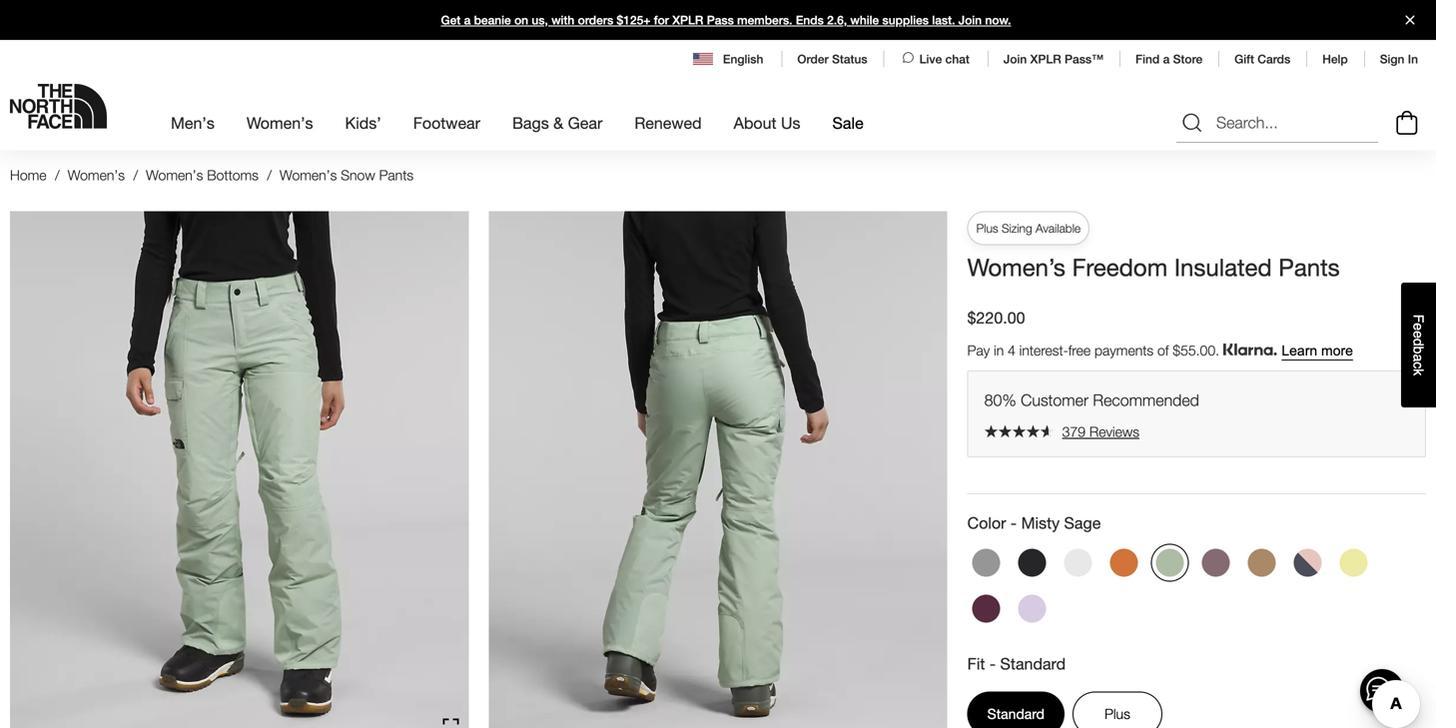 Task type: locate. For each thing, give the bounding box(es) containing it.
0 horizontal spatial xplr
[[673, 13, 704, 27]]

2 vertical spatial a
[[1411, 354, 1427, 362]]

klarna image
[[1224, 344, 1278, 356]]

e up d
[[1411, 323, 1427, 331]]

fawn grey snake charmer print image
[[1203, 549, 1231, 577]]

1 horizontal spatial a
[[1164, 52, 1170, 66]]

Fawn Grey Snake Charmer Print radio
[[1198, 544, 1236, 582]]

/
[[55, 167, 60, 183], [133, 167, 138, 183], [267, 167, 272, 183]]

while
[[851, 13, 880, 27]]

on
[[515, 13, 529, 27]]

available
[[1036, 221, 1081, 235]]

0 horizontal spatial a
[[464, 13, 471, 27]]

a for get
[[464, 13, 471, 27]]

join xplr pass™ link
[[1004, 52, 1104, 66]]

home / women's / women's bottoms / women's snow pants
[[10, 167, 418, 183]]

2 horizontal spatial a
[[1411, 354, 1427, 362]]

379 reviews
[[1063, 423, 1140, 440]]

Almond Butter radio
[[1244, 544, 1282, 582]]

payments
[[1095, 342, 1154, 359]]

xplr left pass™
[[1031, 52, 1062, 66]]

insulated
[[1175, 253, 1273, 281]]

0 vertical spatial pants
[[379, 167, 414, 183]]

- right fit
[[990, 654, 996, 673]]

0 vertical spatial women's link
[[247, 96, 313, 150]]

$55.00.
[[1173, 342, 1220, 359]]

in
[[1409, 52, 1419, 66]]

pants
[[379, 167, 414, 183], [1279, 253, 1341, 281]]

women's link
[[247, 96, 313, 150], [68, 167, 125, 183]]

sizing
[[1002, 221, 1033, 235]]

standard down fit - standard
[[988, 706, 1045, 722]]

0 horizontal spatial -
[[990, 654, 996, 673]]

2 e from the top
[[1411, 331, 1427, 339]]

standard button
[[968, 692, 1065, 728]]

renewed
[[635, 113, 702, 132]]

$125+
[[617, 13, 651, 27]]

standard up standard button
[[1001, 654, 1066, 673]]

-
[[1011, 513, 1017, 532], [990, 654, 996, 673]]

home link
[[10, 167, 47, 183]]

pants up the learn more
[[1279, 253, 1341, 281]]

customer
[[1021, 391, 1089, 410]]

learn
[[1282, 343, 1318, 359]]

about us link
[[734, 96, 801, 150]]

gift
[[1235, 52, 1255, 66]]

0 vertical spatial plus
[[977, 221, 999, 235]]

1 vertical spatial standard
[[988, 706, 1045, 722]]

Sun Sprite radio
[[1336, 544, 1374, 582]]

women's link right home
[[68, 167, 125, 183]]

plus
[[977, 221, 999, 235], [1105, 706, 1131, 722]]

misty
[[1022, 513, 1060, 532]]

sign in button
[[1381, 52, 1419, 66]]

3 / from the left
[[267, 167, 272, 183]]

e
[[1411, 323, 1427, 331], [1411, 331, 1427, 339]]

women's
[[968, 253, 1066, 281]]

a for find
[[1164, 52, 1170, 66]]

sign
[[1381, 52, 1405, 66]]

women's freedom insulated pants
[[968, 253, 1341, 281]]

2 horizontal spatial /
[[267, 167, 272, 183]]

snow
[[341, 167, 375, 183]]

join down now.
[[1004, 52, 1027, 66]]

0 horizontal spatial plus
[[977, 221, 999, 235]]

1 / from the left
[[55, 167, 60, 183]]

1 vertical spatial join
[[1004, 52, 1027, 66]]

0 horizontal spatial /
[[55, 167, 60, 183]]

a inside get a beanie on us, with orders $125+ for xplr pass members. ends 2.6, while supplies last. join now. "link"
[[464, 13, 471, 27]]

pink moss faded dye camo print image
[[1295, 549, 1323, 577]]

us,
[[532, 13, 548, 27]]

1 vertical spatial a
[[1164, 52, 1170, 66]]

live
[[920, 52, 943, 66]]

1 horizontal spatial /
[[133, 167, 138, 183]]

join xplr pass™
[[1004, 52, 1104, 66]]

orders
[[578, 13, 614, 27]]

about us
[[734, 113, 801, 132]]

1 vertical spatial pants
[[1279, 253, 1341, 281]]

ends
[[796, 13, 824, 27]]

icy lilac image
[[1019, 595, 1047, 623]]

learn more
[[1282, 343, 1354, 359]]

pass™
[[1065, 52, 1104, 66]]

a right get
[[464, 13, 471, 27]]

80% customer recommended
[[985, 391, 1200, 410]]

b
[[1411, 346, 1427, 354]]

0 horizontal spatial join
[[959, 13, 982, 27]]

live chat
[[920, 52, 970, 66]]

1 horizontal spatial pants
[[1279, 253, 1341, 281]]

Misty Sage radio
[[1152, 544, 1190, 582]]

Icy Lilac radio
[[1014, 590, 1052, 628]]

0 horizontal spatial pants
[[379, 167, 414, 183]]

4
[[1008, 342, 1016, 359]]

0 vertical spatial standard
[[1001, 654, 1066, 673]]

us
[[781, 113, 801, 132]]

color option group
[[968, 544, 1427, 636]]

379 reviews link
[[985, 423, 1410, 441]]

standard
[[1001, 654, 1066, 673], [988, 706, 1045, 722]]

Mandarin radio
[[1106, 544, 1144, 582]]

members.
[[738, 13, 793, 27]]

e up b in the right of the page
[[1411, 331, 1427, 339]]

gift cards link
[[1235, 52, 1291, 66]]

1 horizontal spatial -
[[1011, 513, 1017, 532]]

0 vertical spatial xplr
[[673, 13, 704, 27]]

Search search field
[[1177, 103, 1379, 143]]

join right the last.
[[959, 13, 982, 27]]

0 vertical spatial a
[[464, 13, 471, 27]]

for
[[654, 13, 669, 27]]

1 vertical spatial women's link
[[68, 167, 125, 183]]

xplr
[[673, 13, 704, 27], [1031, 52, 1062, 66]]

women's bottoms link
[[146, 167, 259, 183]]

f
[[1411, 315, 1427, 323]]

a right find
[[1164, 52, 1170, 66]]

standard inside button
[[988, 706, 1045, 722]]

- left misty
[[1011, 513, 1017, 532]]

80%
[[985, 391, 1017, 410]]

pass
[[707, 13, 734, 27]]

pants right snow
[[379, 167, 414, 183]]

plus inside button
[[1105, 706, 1131, 722]]

a
[[464, 13, 471, 27], [1164, 52, 1170, 66], [1411, 354, 1427, 362]]

1 e from the top
[[1411, 323, 1427, 331]]

store
[[1174, 52, 1203, 66]]

0 vertical spatial join
[[959, 13, 982, 27]]

1 vertical spatial plus
[[1105, 706, 1131, 722]]

order status link
[[798, 52, 868, 66]]

/ right bottoms
[[267, 167, 272, 183]]

d
[[1411, 339, 1427, 346]]

plus for plus
[[1105, 706, 1131, 722]]

a up "k" on the right bottom of the page
[[1411, 354, 1427, 362]]

bottoms
[[207, 167, 259, 183]]

bags
[[513, 113, 549, 132]]

plus sizing available
[[977, 221, 1081, 235]]

/ left women's bottoms link
[[133, 167, 138, 183]]

1 horizontal spatial plus
[[1105, 706, 1131, 722]]

/ right home
[[55, 167, 60, 183]]

sale
[[833, 113, 864, 132]]

women's link up bottoms
[[247, 96, 313, 150]]

1 vertical spatial -
[[990, 654, 996, 673]]

women's right home
[[68, 167, 125, 183]]

join inside "link"
[[959, 13, 982, 27]]

0 vertical spatial -
[[1011, 513, 1017, 532]]

english
[[723, 52, 764, 66]]

xplr right for
[[673, 13, 704, 27]]

help
[[1323, 52, 1349, 66]]

mandarin image
[[1111, 549, 1139, 577]]

footwear
[[413, 113, 481, 132]]

renewed link
[[635, 96, 702, 150]]

1 horizontal spatial xplr
[[1031, 52, 1062, 66]]



Task type: vqa. For each thing, say whether or not it's contained in the screenshot.
text field
no



Task type: describe. For each thing, give the bounding box(es) containing it.
now.
[[986, 13, 1012, 27]]

interest-
[[1020, 342, 1069, 359]]

plus for plus sizing available
[[977, 221, 999, 235]]

0 horizontal spatial women's link
[[68, 167, 125, 183]]

get
[[441, 13, 461, 27]]

- for fit
[[990, 654, 996, 673]]

k
[[1411, 369, 1427, 376]]

find
[[1136, 52, 1160, 66]]

misty sage image
[[1157, 549, 1185, 577]]

men's
[[171, 113, 215, 132]]

reviews
[[1090, 423, 1140, 440]]

almond butter image
[[1249, 549, 1277, 577]]

tnf black image
[[1019, 549, 1047, 577]]

kids' link
[[345, 96, 381, 150]]

379
[[1063, 423, 1086, 440]]

women's up bottoms
[[247, 113, 313, 132]]

in
[[994, 342, 1004, 359]]

1 horizontal spatial join
[[1004, 52, 1027, 66]]

Boysenberry radio
[[968, 590, 1006, 628]]

supplies
[[883, 13, 929, 27]]

beanie
[[474, 13, 511, 27]]

chat
[[946, 52, 970, 66]]

TNF Black radio
[[1014, 544, 1052, 582]]

boysenberry image
[[973, 595, 1001, 623]]

fit - standard
[[968, 654, 1066, 673]]

sun sprite image
[[1341, 549, 1369, 577]]

freedom
[[1073, 253, 1168, 281]]

recommended
[[1094, 391, 1200, 410]]

women's left snow
[[280, 167, 337, 183]]

color - misty sage
[[968, 513, 1101, 532]]

learn more button
[[1282, 343, 1354, 359]]

2 / from the left
[[133, 167, 138, 183]]

pay in 4 interest-free payments of $55.00.
[[968, 342, 1224, 359]]

footwear link
[[413, 96, 481, 150]]

gardenia white image
[[1065, 549, 1093, 577]]

a inside f e e d b a c k button
[[1411, 354, 1427, 362]]

open full screen image
[[443, 719, 459, 728]]

plus button
[[1073, 692, 1163, 728]]

english link
[[693, 50, 766, 68]]

gear
[[568, 113, 603, 132]]

cards
[[1258, 52, 1291, 66]]

status
[[832, 52, 868, 66]]

bags & gear link
[[513, 96, 603, 150]]

kids'
[[345, 113, 381, 132]]

sale link
[[833, 96, 864, 150]]

bags & gear
[[513, 113, 603, 132]]

get a beanie on us, with orders $125+ for xplr pass members. ends 2.6, while supplies last. join now.
[[441, 13, 1012, 27]]

order
[[798, 52, 829, 66]]

1 vertical spatial xplr
[[1031, 52, 1062, 66]]

gift cards
[[1235, 52, 1291, 66]]

about
[[734, 113, 777, 132]]

get a beanie on us, with orders $125+ for xplr pass members. ends 2.6, while supplies last. join now. link
[[0, 0, 1437, 40]]

of
[[1158, 342, 1170, 359]]

free
[[1069, 342, 1091, 359]]

sign in
[[1381, 52, 1419, 66]]

search all image
[[1181, 111, 1205, 135]]

home
[[10, 167, 47, 183]]

f e e d b a c k
[[1411, 315, 1427, 376]]

order status
[[798, 52, 868, 66]]

2.6,
[[828, 13, 848, 27]]

men's link
[[171, 96, 215, 150]]

- for color
[[1011, 513, 1017, 532]]

live chat button
[[900, 50, 972, 68]]

find a store link
[[1136, 52, 1203, 66]]

Gardenia White radio
[[1060, 544, 1098, 582]]

help link
[[1323, 52, 1349, 66]]

color
[[968, 513, 1007, 532]]

&
[[554, 113, 564, 132]]

close image
[[1398, 15, 1424, 24]]

the north face home page image
[[10, 84, 107, 129]]

c
[[1411, 362, 1427, 369]]

xplr inside "link"
[[673, 13, 704, 27]]

pay
[[968, 342, 990, 359]]

sage
[[1065, 513, 1101, 532]]

last.
[[933, 13, 956, 27]]

tnf medium grey heather image
[[973, 549, 1001, 577]]

f e e d b a c k button
[[1402, 283, 1437, 408]]

Pink Moss Faded Dye Camo Print radio
[[1290, 544, 1328, 582]]

1 horizontal spatial women's link
[[247, 96, 313, 150]]

view cart image
[[1392, 108, 1424, 138]]

women's down the men's link
[[146, 167, 203, 183]]

women's snow pants link
[[280, 167, 418, 183]]

find a store
[[1136, 52, 1203, 66]]

more
[[1322, 343, 1354, 359]]

$220.00
[[968, 308, 1026, 327]]

TNF Medium Grey Heather radio
[[968, 544, 1006, 582]]



